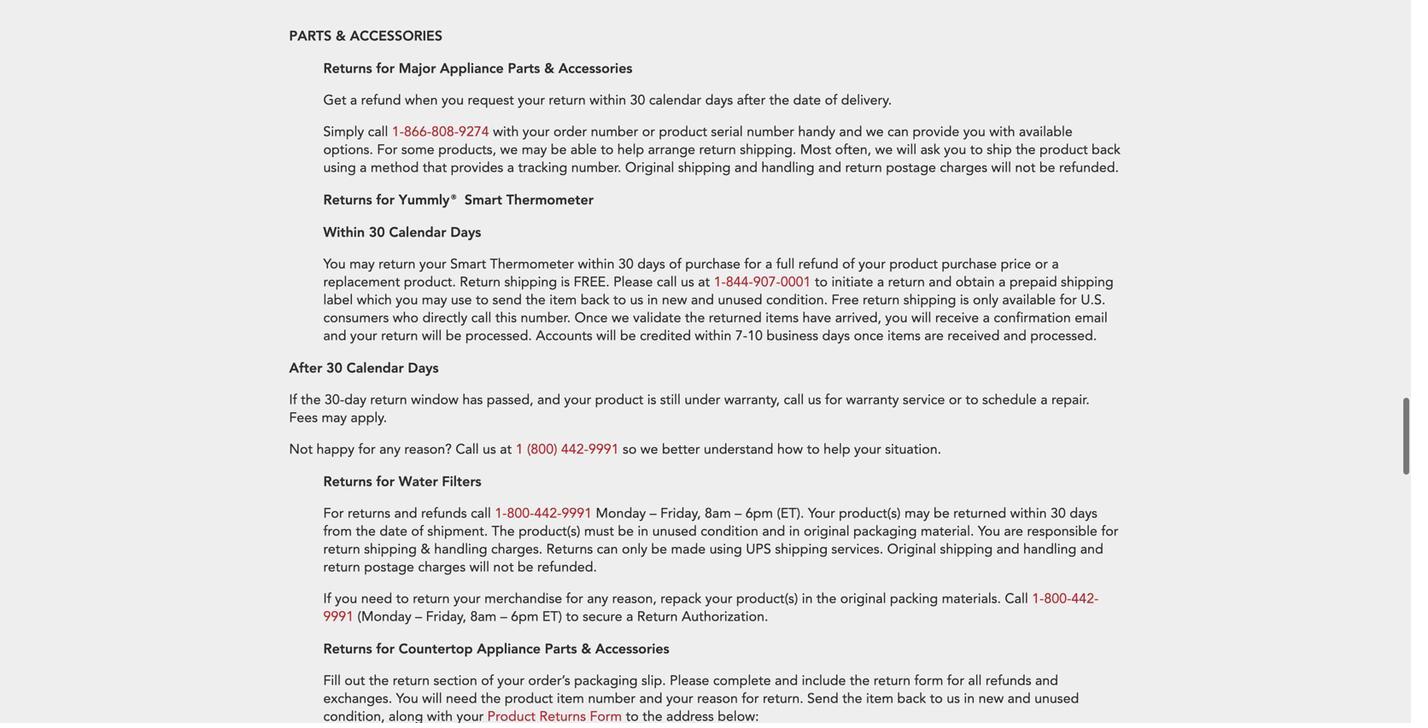Task type: locate. For each thing, give the bounding box(es) containing it.
calendar for within
[[389, 223, 446, 241]]

0 vertical spatial help
[[617, 141, 644, 159]]

charges
[[940, 159, 987, 177], [418, 558, 466, 577]]

0 horizontal spatial refunds
[[421, 505, 467, 523]]

will inside the monday – friday, 8am – 6pm (et). your product(s) may be returned within 30 days from the date of shipment. the product(s) must be in unused condition and in original packaging material. you are responsible for return shipping & handling charges. returns can only be made using ups shipping services. original shipping and handling and return postage charges will not be refunded.
[[469, 558, 489, 577]]

– right monday
[[650, 505, 657, 523]]

call left the
[[471, 505, 491, 523]]

or inside if the 30-day return window has passed, and your product is still under warranty, call us for warranty service or to schedule a repair. fees may apply.
[[949, 391, 962, 410]]

monday
[[596, 505, 646, 523]]

0 horizontal spatial with
[[427, 708, 453, 723]]

1 vertical spatial accessories
[[595, 640, 669, 658]]

days inside to initiate a return and obtain a prepaid shipping label which you may use to send the item back to us in new and unused condition. free return shipping is only available for u.s. consumers who directly call this number. once we validate the returned items have arrived, you will receive a confirmation email and your return will be processed. accounts will be credited within 7-10 business days once items are received and processed.
[[822, 327, 850, 346]]

1 horizontal spatial friday,
[[660, 505, 701, 523]]

product down calendar
[[659, 123, 707, 142]]

help left arrange
[[617, 141, 644, 159]]

907-
[[753, 273, 781, 292]]

include
[[802, 672, 846, 691]]

only
[[973, 291, 998, 310], [622, 540, 647, 559]]

1 horizontal spatial days
[[450, 223, 481, 241]]

friday, inside the monday – friday, 8am – 6pm (et). your product(s) may be returned within 30 days from the date of shipment. the product(s) must be in unused condition and in original packaging material. you are responsible for return shipping & handling charges. returns can only be made using ups shipping services. original shipping and handling and return postage charges will not be refunded.
[[660, 505, 701, 523]]

30
[[630, 91, 645, 110], [369, 223, 385, 241], [618, 255, 634, 274], [326, 359, 343, 377], [1051, 505, 1066, 523]]

processed.
[[465, 327, 532, 346], [1030, 327, 1097, 346]]

not inside the monday – friday, 8am – 6pm (et). your product(s) may be returned within 30 days from the date of shipment. the product(s) must be in unused condition and in original packaging material. you are responsible for return shipping & handling charges. returns can only be made using ups shipping services. original shipping and handling and return postage charges will not be refunded.
[[493, 558, 514, 577]]

call left this
[[471, 309, 491, 328]]

1 horizontal spatial at
[[698, 273, 710, 292]]

& inside the monday – friday, 8am – 6pm (et). your product(s) may be returned within 30 days from the date of shipment. the product(s) must be in unused condition and in original packaging material. you are responsible for return shipping & handling charges. returns can only be made using ups shipping services. original shipping and handling and return postage charges will not be refunded.
[[421, 540, 430, 559]]

1 vertical spatial using
[[709, 540, 742, 559]]

postage inside the monday – friday, 8am – 6pm (et). your product(s) may be returned within 30 days from the date of shipment. the product(s) must be in unused condition and in original packaging material. you are responsible for return shipping & handling charges. returns can only be made using ups shipping services. original shipping and handling and return postage charges will not be refunded.
[[364, 558, 414, 577]]

1 vertical spatial packaging
[[574, 672, 638, 691]]

& down for returns and refunds call 1-800-442-9991
[[421, 540, 430, 559]]

1 vertical spatial returned
[[953, 505, 1006, 523]]

service
[[903, 391, 945, 410]]

may inside you may return your smart thermometer within 30 days of purchase for a full refund of your product purchase price or a replacement product. return shipping is free. please call us at
[[349, 255, 375, 274]]

we inside to initiate a return and obtain a prepaid shipping label which you may use to send the item back to us in new and unused condition. free return shipping is only available for u.s. consumers who directly call this number. once we validate the returned items have arrived, you will receive a confirmation email and your return will be processed. accounts will be credited within 7-10 business days once items are received and processed.
[[612, 309, 629, 328]]

1- inside 1-800-442- 9991
[[1032, 590, 1044, 609]]

0 vertical spatial not
[[1015, 159, 1036, 177]]

returns for returns for countertop appliance parts & accessories
[[323, 640, 372, 658]]

packaging inside the monday – friday, 8am – 6pm (et). your product(s) may be returned within 30 days from the date of shipment. the product(s) must be in unused condition and in original packaging material. you are responsible for return shipping & handling charges. returns can only be made using ups shipping services. original shipping and handling and return postage charges will not be refunded.
[[853, 522, 917, 541]]

442-
[[561, 440, 589, 459], [534, 505, 562, 523], [1071, 590, 1099, 609]]

days inside the monday – friday, 8am – 6pm (et). your product(s) may be returned within 30 days from the date of shipment. the product(s) must be in unused condition and in original packaging material. you are responsible for return shipping & handling charges. returns can only be made using ups shipping services. original shipping and handling and return postage charges will not be refunded.
[[1070, 505, 1097, 523]]

1 vertical spatial are
[[1004, 522, 1023, 541]]

2 purchase from the left
[[942, 255, 997, 274]]

parts for major
[[508, 59, 540, 77]]

returned down 844- at the top
[[709, 309, 762, 328]]

8am for (et).
[[705, 505, 731, 523]]

to left all
[[930, 690, 943, 709]]

appliance up 'request'
[[440, 59, 504, 77]]

0 horizontal spatial parts
[[508, 59, 540, 77]]

6pm left (et).
[[745, 505, 773, 523]]

product down returns for countertop appliance parts & accessories
[[505, 690, 553, 709]]

complete
[[713, 672, 771, 691]]

0 horizontal spatial returned
[[709, 309, 762, 328]]

1 horizontal spatial handling
[[761, 159, 815, 177]]

0 vertical spatial calendar
[[389, 223, 446, 241]]

reason?
[[404, 440, 452, 459]]

1 vertical spatial 442-
[[534, 505, 562, 523]]

the right ship
[[1016, 141, 1036, 159]]

days down returns for yummly® smart thermometer
[[450, 223, 481, 241]]

within inside to initiate a return and obtain a prepaid shipping label which you may use to send the item back to us in new and unused condition. free return shipping is only available for u.s. consumers who directly call this number. once we validate the returned items have arrived, you will receive a confirmation email and your return will be processed. accounts will be credited within 7-10 business days once items are received and processed.
[[695, 327, 732, 346]]

1 vertical spatial you
[[978, 522, 1000, 541]]

0 horizontal spatial call
[[456, 440, 479, 459]]

obtain
[[956, 273, 995, 292]]

situation.
[[885, 440, 941, 459]]

unused inside the monday – friday, 8am – 6pm (et). your product(s) may be returned within 30 days from the date of shipment. the product(s) must be in unused condition and in original packaging material. you are responsible for return shipping & handling charges. returns can only be made using ups shipping services. original shipping and handling and return postage charges will not be refunded.
[[652, 522, 697, 541]]

monday – friday, 8am – 6pm (et). your product(s) may be returned within 30 days from the date of shipment. the product(s) must be in unused condition and in original packaging material. you are responsible for return shipping & handling charges. returns can only be made using ups shipping services. original shipping and handling and return postage charges will not be refunded.
[[323, 505, 1118, 577]]

can
[[888, 123, 909, 142], [597, 540, 618, 559]]

1 horizontal spatial new
[[979, 690, 1004, 709]]

for
[[376, 59, 395, 77], [376, 191, 395, 209], [744, 255, 761, 274], [1060, 291, 1077, 310], [825, 391, 842, 410], [358, 440, 376, 459], [376, 473, 395, 490], [1101, 522, 1118, 541], [566, 590, 583, 609], [376, 640, 395, 658], [947, 672, 964, 691], [742, 690, 759, 709]]

items right once
[[888, 327, 921, 346]]

using down simply
[[323, 159, 356, 177]]

to right the et)
[[566, 608, 579, 627]]

0 horizontal spatial friday,
[[426, 608, 466, 627]]

1 vertical spatial postage
[[364, 558, 414, 577]]

1 vertical spatial original
[[840, 590, 886, 609]]

will right 'who' in the left of the page
[[422, 327, 442, 346]]

your inside with your order number or product serial number handy and we can provide you with available options. for some products, we may be able to help arrange return shipping. most often, we will ask you to ship the product back using a method that provides a tracking number. original shipping and handling and return postage charges will not be refunded.
[[523, 123, 550, 142]]

0 horizontal spatial or
[[642, 123, 655, 142]]

able
[[571, 141, 597, 159]]

10
[[747, 327, 763, 346]]

9991 left monday
[[562, 505, 592, 523]]

0 vertical spatial 442-
[[561, 440, 589, 459]]

call right simply
[[368, 123, 388, 142]]

1 vertical spatial 800-
[[1044, 590, 1071, 609]]

for down method at left
[[376, 191, 395, 209]]

0 vertical spatial refund
[[361, 91, 401, 110]]

calendar
[[389, 223, 446, 241], [347, 359, 404, 377]]

returns for countertop appliance parts & accessories
[[323, 640, 669, 658]]

parts
[[508, 59, 540, 77], [545, 640, 577, 658]]

to right use
[[476, 291, 489, 310]]

1 vertical spatial if
[[323, 590, 331, 609]]

a
[[350, 91, 357, 110], [360, 159, 367, 177], [507, 159, 514, 177], [765, 255, 772, 274], [1052, 255, 1059, 274], [877, 273, 884, 292], [999, 273, 1006, 292], [983, 309, 990, 328], [1041, 391, 1048, 410], [626, 608, 633, 627]]

1 horizontal spatial if
[[323, 590, 331, 609]]

understand
[[704, 440, 773, 459]]

0 vertical spatial new
[[662, 291, 687, 310]]

will left receive at the right top
[[911, 309, 931, 328]]

days inside you may return your smart thermometer within 30 days of purchase for a full refund of your product purchase price or a replacement product. return shipping is free. please call us at
[[637, 255, 665, 274]]

appliance for countertop
[[477, 640, 541, 658]]

&
[[336, 27, 346, 45], [544, 59, 554, 77], [421, 540, 430, 559], [581, 640, 591, 658]]

if inside if the 30-day return window has passed, and your product is still under warranty, call us for warranty service or to schedule a repair. fees may apply.
[[289, 391, 297, 410]]

2 horizontal spatial unused
[[1034, 690, 1079, 709]]

1 vertical spatial need
[[446, 690, 477, 709]]

you down within
[[323, 255, 346, 274]]

0 horizontal spatial if
[[289, 391, 297, 410]]

of right section
[[481, 672, 494, 691]]

2 vertical spatial 9991
[[323, 608, 354, 627]]

9991 inside 1-800-442- 9991
[[323, 608, 354, 627]]

if for if the 30-day return window has passed, and your product is still under warranty, call us for warranty service or to schedule a repair. fees may apply.
[[289, 391, 297, 410]]

return inside if the 30-day return window has passed, and your product is still under warranty, call us for warranty service or to schedule a repair. fees may apply.
[[370, 391, 407, 410]]

0 horizontal spatial return
[[460, 273, 501, 292]]

is inside if the 30-day return window has passed, and your product is still under warranty, call us for warranty service or to schedule a repair. fees may apply.
[[647, 391, 656, 410]]

0 vertical spatial smart
[[465, 191, 502, 209]]

0 horizontal spatial processed.
[[465, 327, 532, 346]]

unused inside to initiate a return and obtain a prepaid shipping label which you may use to send the item back to us in new and unused condition. free return shipping is only available for u.s. consumers who directly call this number. once we validate the returned items have arrived, you will receive a confirmation email and your return will be processed. accounts will be credited within 7-10 business days once items are received and processed.
[[718, 291, 762, 310]]

tracking
[[518, 159, 567, 177]]

within left 7-
[[695, 327, 732, 346]]

0 vertical spatial are
[[924, 327, 944, 346]]

1 vertical spatial at
[[500, 440, 512, 459]]

new
[[662, 291, 687, 310], [979, 690, 1004, 709]]

1 horizontal spatial not
[[1015, 159, 1036, 177]]

new inside fill out the return section of your order's packaging slip. please complete and include the return form for all refunds and exchanges. you will need the product item number and your reason for return. send the item back to us in new and unused condition, along with your
[[979, 690, 1004, 709]]

in inside to initiate a return and obtain a prepaid shipping label which you may use to send the item back to us in new and unused condition. free return shipping is only available for u.s. consumers who directly call this number. once we validate the returned items have arrived, you will receive a confirmation email and your return will be processed. accounts will be credited within 7-10 business days once items are received and processed.
[[647, 291, 658, 310]]

–
[[650, 505, 657, 523], [735, 505, 742, 523], [415, 608, 422, 627], [500, 608, 507, 627]]

or inside with your order number or product serial number handy and we can provide you with available options. for some products, we may be able to help arrange return shipping. most often, we will ask you to ship the product back using a method that provides a tracking number. original shipping and handling and return postage charges will not be refunded.
[[642, 123, 655, 142]]

of inside the monday – friday, 8am – 6pm (et). your product(s) may be returned within 30 days from the date of shipment. the product(s) must be in unused condition and in original packaging material. you are responsible for return shipping & handling charges. returns can only be made using ups shipping services. original shipping and handling and return postage charges will not be refunded.
[[411, 522, 424, 541]]

item inside to initiate a return and obtain a prepaid shipping label which you may use to send the item back to us in new and unused condition. free return shipping is only available for u.s. consumers who directly call this number. once we validate the returned items have arrived, you will receive a confirmation email and your return will be processed. accounts will be credited within 7-10 business days once items are received and processed.
[[549, 291, 577, 310]]

0 vertical spatial or
[[642, 123, 655, 142]]

0 vertical spatial 8am
[[705, 505, 731, 523]]

method
[[371, 159, 419, 177]]

friday, for (monday
[[426, 608, 466, 627]]

may left order
[[522, 141, 547, 159]]

schedule
[[982, 391, 1037, 410]]

(800)
[[527, 440, 557, 459]]

us inside if the 30-day return window has passed, and your product is still under warranty, call us for warranty service or to schedule a repair. fees may apply.
[[808, 391, 821, 410]]

1 horizontal spatial 6pm
[[745, 505, 773, 523]]

us
[[681, 273, 694, 292], [630, 291, 643, 310], [808, 391, 821, 410], [483, 440, 496, 459], [947, 690, 960, 709]]

may down situation.
[[905, 505, 930, 523]]

within right material.
[[1010, 505, 1047, 523]]

1 vertical spatial not
[[493, 558, 514, 577]]

0 vertical spatial number.
[[571, 159, 621, 177]]

0 horizontal spatial any
[[379, 440, 401, 459]]

1 vertical spatial or
[[1035, 255, 1048, 274]]

2 vertical spatial or
[[949, 391, 962, 410]]

2 vertical spatial 442-
[[1071, 590, 1099, 609]]

original inside with your order number or product serial number handy and we can provide you with available options. for some products, we may be able to help arrange return shipping. most often, we will ask you to ship the product back using a method that provides a tracking number. original shipping and handling and return postage charges will not be refunded.
[[625, 159, 674, 177]]

0 vertical spatial unused
[[718, 291, 762, 310]]

date down returns for water filters
[[380, 522, 407, 541]]

returns for returns for water filters
[[323, 473, 372, 490]]

for down (monday
[[376, 640, 395, 658]]

your right repack
[[705, 590, 732, 609]]

so
[[623, 440, 637, 459]]

parts for countertop
[[545, 640, 577, 658]]

0 horizontal spatial you
[[323, 255, 346, 274]]

if you need to return your merchandise for any reason, repack your product(s) in the original packing materials. call
[[323, 590, 1032, 609]]

call inside you may return your smart thermometer within 30 days of purchase for a full refund of your product purchase price or a replacement product. return shipping is free. please call us at
[[657, 273, 677, 292]]

need up out
[[361, 590, 392, 609]]

calendar
[[649, 91, 701, 110]]

and inside if the 30-day return window has passed, and your product is still under warranty, call us for warranty service or to schedule a repair. fees may apply.
[[537, 391, 560, 410]]

friday, up the countertop
[[426, 608, 466, 627]]

you right when
[[442, 91, 464, 110]]

1 horizontal spatial 8am
[[705, 505, 731, 523]]

9991
[[589, 440, 619, 459], [562, 505, 592, 523], [323, 608, 354, 627]]

return up along
[[393, 672, 430, 691]]

2 vertical spatial you
[[396, 690, 418, 709]]

any up returns for water filters
[[379, 440, 401, 459]]

date up handy
[[793, 91, 821, 110]]

returned
[[709, 309, 762, 328], [953, 505, 1006, 523]]

friday, for monday
[[660, 505, 701, 523]]

slip.
[[641, 672, 666, 691]]

with right 9274
[[493, 123, 519, 142]]

refund right full at the top of the page
[[798, 255, 838, 274]]

of inside fill out the return section of your order's packaging slip. please complete and include the return form for all refunds and exchanges. you will need the product item number and your reason for return. send the item back to us in new and unused condition, along with your
[[481, 672, 494, 691]]

using left ups in the right bottom of the page
[[709, 540, 742, 559]]

a left 'tracking' at left top
[[507, 159, 514, 177]]

options.
[[323, 141, 373, 159]]

call right 'materials.'
[[1005, 590, 1028, 609]]

1 vertical spatial original
[[887, 540, 936, 559]]

a inside if the 30-day return window has passed, and your product is still under warranty, call us for warranty service or to schedule a repair. fees may apply.
[[1041, 391, 1048, 410]]

items right 10
[[766, 309, 799, 328]]

8am inside the monday – friday, 8am – 6pm (et). your product(s) may be returned within 30 days from the date of shipment. the product(s) must be in unused condition and in original packaging material. you are responsible for return shipping & handling charges. returns can only be made using ups shipping services. original shipping and handling and return postage charges will not be refunded.
[[705, 505, 731, 523]]

a right receive at the right top
[[983, 309, 990, 328]]

new inside to initiate a return and obtain a prepaid shipping label which you may use to send the item back to us in new and unused condition. free return shipping is only available for u.s. consumers who directly call this number. once we validate the returned items have arrived, you will receive a confirmation email and your return will be processed. accounts will be credited within 7-10 business days once items are received and processed.
[[662, 291, 687, 310]]

may right fees
[[322, 409, 347, 428]]

to right how
[[807, 440, 820, 459]]

original
[[625, 159, 674, 177], [887, 540, 936, 559]]

to inside if the 30-day return window has passed, and your product is still under warranty, call us for warranty service or to schedule a repair. fees may apply.
[[966, 391, 979, 410]]

not inside with your order number or product serial number handy and we can provide you with available options. for some products, we may be able to help arrange return shipping. most often, we will ask you to ship the product back using a method that provides a tracking number. original shipping and handling and return postage charges will not be refunded.
[[1015, 159, 1036, 177]]

can inside the monday – friday, 8am – 6pm (et). your product(s) may be returned within 30 days from the date of shipment. the product(s) must be in unused condition and in original packaging material. you are responsible for return shipping & handling charges. returns can only be made using ups shipping services. original shipping and handling and return postage charges will not be refunded.
[[597, 540, 618, 559]]

return inside you may return your smart thermometer within 30 days of purchase for a full refund of your product purchase price or a replacement product. return shipping is free. please call us at
[[460, 273, 501, 292]]

for left "warranty"
[[825, 391, 842, 410]]

1 vertical spatial new
[[979, 690, 1004, 709]]

in up credited at the left top of the page
[[647, 291, 658, 310]]

8am up returns for countertop appliance parts & accessories
[[470, 608, 497, 627]]

product inside fill out the return section of your order's packaging slip. please complete and include the return form for all refunds and exchanges. you will need the product item number and your reason for return. send the item back to us in new and unused condition, along with your
[[505, 690, 553, 709]]

parts & accessories
[[289, 27, 442, 45]]

0 vertical spatial friday,
[[660, 505, 701, 523]]

0 horizontal spatial charges
[[418, 558, 466, 577]]

if for if you need to return your merchandise for any reason, repack your product(s) in the original packing materials. call
[[323, 590, 331, 609]]

packaging inside fill out the return section of your order's packaging slip. please complete and include the return form for all refunds and exchanges. you will need the product item number and your reason for return. send the item back to us in new and unused condition, along with your
[[574, 672, 638, 691]]

1 horizontal spatial or
[[949, 391, 962, 410]]

handling
[[761, 159, 815, 177], [434, 540, 487, 559], [1023, 540, 1077, 559]]

0 horizontal spatial unused
[[652, 522, 697, 541]]

0 horizontal spatial need
[[361, 590, 392, 609]]

after 30 calendar days
[[289, 359, 439, 377]]

smart inside you may return your smart thermometer within 30 days of purchase for a full refund of your product purchase price or a replacement product. return shipping is free. please call us at
[[450, 255, 486, 274]]

window
[[411, 391, 459, 410]]

shipping
[[678, 159, 731, 177], [504, 273, 557, 292], [1061, 273, 1114, 292], [904, 291, 956, 310], [364, 540, 417, 559], [775, 540, 828, 559], [940, 540, 993, 559]]

1 vertical spatial help
[[824, 440, 850, 459]]

have
[[802, 309, 831, 328]]

condition.
[[766, 291, 828, 310]]

please right "slip."
[[670, 672, 709, 691]]

if down after
[[289, 391, 297, 410]]

0001
[[781, 273, 811, 292]]

6pm inside the monday – friday, 8am – 6pm (et). your product(s) may be returned within 30 days from the date of shipment. the product(s) must be in unused condition and in original packaging material. you are responsible for return shipping & handling charges. returns can only be made using ups shipping services. original shipping and handling and return postage charges will not be refunded.
[[745, 505, 773, 523]]

processed. down the send
[[465, 327, 532, 346]]

1 vertical spatial please
[[670, 672, 709, 691]]

item left 'form'
[[866, 690, 893, 709]]

– left (et).
[[735, 505, 742, 523]]

0 vertical spatial refunded.
[[1059, 159, 1119, 177]]

us left 1
[[483, 440, 496, 459]]

back inside to initiate a return and obtain a prepaid shipping label which you may use to send the item back to us in new and unused condition. free return shipping is only available for u.s. consumers who directly call this number. once we validate the returned items have arrived, you will receive a confirmation email and your return will be processed. accounts will be credited within 7-10 business days once items are received and processed.
[[581, 291, 609, 310]]

new up credited at the left top of the page
[[662, 291, 687, 310]]

passed,
[[487, 391, 534, 410]]

for right responsible
[[1101, 522, 1118, 541]]

calendar up day
[[347, 359, 404, 377]]

within up once
[[578, 255, 615, 274]]

charges inside the monday – friday, 8am – 6pm (et). your product(s) may be returned within 30 days from the date of shipment. the product(s) must be in unused condition and in original packaging material. you are responsible for return shipping & handling charges. returns can only be made using ups shipping services. original shipping and handling and return postage charges will not be refunded.
[[418, 558, 466, 577]]

parts up 'request'
[[508, 59, 540, 77]]

returns for returns for yummly® smart thermometer
[[323, 191, 372, 209]]

if
[[289, 391, 297, 410], [323, 590, 331, 609]]

available
[[1019, 123, 1073, 142], [1002, 291, 1056, 310]]

0 vertical spatial original
[[804, 522, 850, 541]]

you right the ask
[[944, 141, 966, 159]]

800- up charges. at the left
[[507, 505, 534, 523]]

help
[[617, 141, 644, 159], [824, 440, 850, 459]]

how
[[777, 440, 803, 459]]

return down returns on the bottom
[[323, 540, 360, 559]]

you inside you may return your smart thermometer within 30 days of purchase for a full refund of your product purchase price or a replacement product. return shipping is free. please call us at
[[323, 255, 346, 274]]

1 vertical spatial smart
[[450, 255, 486, 274]]

2 processed. from the left
[[1030, 327, 1097, 346]]

you
[[323, 255, 346, 274], [978, 522, 1000, 541], [396, 690, 418, 709]]

1-800-442- 9991 link
[[323, 590, 1099, 627]]

original down services.
[[840, 590, 886, 609]]

days
[[705, 91, 733, 110], [637, 255, 665, 274], [822, 327, 850, 346], [1070, 505, 1097, 523]]

1 vertical spatial refunds
[[986, 672, 1031, 691]]

better
[[662, 440, 700, 459]]

1 horizontal spatial help
[[824, 440, 850, 459]]

confirmation
[[994, 309, 1071, 328]]

any left reason,
[[587, 590, 608, 609]]

help inside with your order number or product serial number handy and we can provide you with available options. for some products, we may be able to help arrange return shipping. most often, we will ask you to ship the product back using a method that provides a tracking number. original shipping and handling and return postage charges will not be refunded.
[[617, 141, 644, 159]]

may left use
[[422, 291, 447, 310]]

any
[[379, 440, 401, 459], [587, 590, 608, 609]]

us up credited at the left top of the page
[[630, 291, 643, 310]]

order
[[553, 123, 587, 142]]

back
[[1092, 141, 1121, 159], [581, 291, 609, 310], [897, 690, 926, 709]]

call inside if the 30-day return window has passed, and your product is still under warranty, call us for warranty service or to schedule a repair. fees may apply.
[[784, 391, 804, 410]]

along
[[389, 708, 423, 723]]

returns up within
[[323, 191, 372, 209]]

friday,
[[660, 505, 701, 523], [426, 608, 466, 627]]

using inside the monday – friday, 8am – 6pm (et). your product(s) may be returned within 30 days from the date of shipment. the product(s) must be in unused condition and in original packaging material. you are responsible for return shipping & handling charges. returns can only be made using ups shipping services. original shipping and handling and return postage charges will not be refunded.
[[709, 540, 742, 559]]

thermometer inside you may return your smart thermometer within 30 days of purchase for a full refund of your product purchase price or a replacement product. return shipping is free. please call us at
[[490, 255, 574, 274]]

& down secure
[[581, 640, 591, 658]]

returns
[[348, 505, 390, 523]]

for inside to initiate a return and obtain a prepaid shipping label which you may use to send the item back to us in new and unused condition. free return shipping is only available for u.s. consumers who directly call this number. once we validate the returned items have arrived, you will receive a confirmation email and your return will be processed. accounts will be credited within 7-10 business days once items are received and processed.
[[1060, 291, 1077, 310]]

with your order number or product serial number handy and we can provide you with available options. for some products, we may be able to help arrange return shipping. most often, we will ask you to ship the product back using a method that provides a tracking number. original shipping and handling and return postage charges will not be refunded.
[[323, 123, 1121, 177]]

accounts
[[536, 327, 593, 346]]

at inside you may return your smart thermometer within 30 days of purchase for a full refund of your product purchase price or a replacement product. return shipping is free. please call us at
[[698, 273, 710, 292]]

authorization.
[[682, 608, 768, 627]]

and
[[839, 123, 862, 142], [734, 159, 758, 177], [818, 159, 841, 177], [929, 273, 952, 292], [691, 291, 714, 310], [323, 327, 346, 346], [1003, 327, 1027, 346], [537, 391, 560, 410], [394, 505, 417, 523], [762, 522, 785, 541], [996, 540, 1020, 559], [1080, 540, 1103, 559], [775, 672, 798, 691], [1035, 672, 1058, 691], [639, 690, 662, 709], [1008, 690, 1031, 709]]

serial
[[711, 123, 743, 142]]

8am for et)
[[470, 608, 497, 627]]

calendar down yummly® on the left top of the page
[[389, 223, 446, 241]]

442- right (800)
[[561, 440, 589, 459]]

0 horizontal spatial please
[[613, 273, 653, 292]]

are left responsible
[[1004, 522, 1023, 541]]

some
[[401, 141, 435, 159]]

0 vertical spatial days
[[450, 223, 481, 241]]

0 vertical spatial return
[[460, 273, 501, 292]]

for inside if the 30-day return window has passed, and your product is still under warranty, call us for warranty service or to schedule a repair. fees may apply.
[[825, 391, 842, 410]]

1 vertical spatial any
[[587, 590, 608, 609]]

1 horizontal spatial can
[[888, 123, 909, 142]]

2 vertical spatial unused
[[1034, 690, 1079, 709]]

you inside the monday – friday, 8am – 6pm (et). your product(s) may be returned within 30 days from the date of shipment. the product(s) must be in unused condition and in original packaging material. you are responsible for return shipping & handling charges. returns can only be made using ups shipping services. original shipping and handling and return postage charges will not be refunded.
[[978, 522, 1000, 541]]

refunds right all
[[986, 672, 1031, 691]]

0 vertical spatial any
[[379, 440, 401, 459]]

using
[[323, 159, 356, 177], [709, 540, 742, 559]]

item up accounts
[[549, 291, 577, 310]]

0 vertical spatial parts
[[508, 59, 540, 77]]

original up 'packing' at the right of the page
[[887, 540, 936, 559]]

1 vertical spatial 6pm
[[511, 608, 539, 627]]

in
[[647, 291, 658, 310], [638, 522, 648, 541], [789, 522, 800, 541], [802, 590, 813, 609], [964, 690, 975, 709]]

original inside the monday – friday, 8am – 6pm (et). your product(s) may be returned within 30 days from the date of shipment. the product(s) must be in unused condition and in original packaging material. you are responsible for return shipping & handling charges. returns can only be made using ups shipping services. original shipping and handling and return postage charges will not be refunded.
[[804, 522, 850, 541]]

date inside the monday – friday, 8am – 6pm (et). your product(s) may be returned within 30 days from the date of shipment. the product(s) must be in unused condition and in original packaging material. you are responsible for return shipping & handling charges. returns can only be made using ups shipping services. original shipping and handling and return postage charges will not be refunded.
[[380, 522, 407, 541]]

0 vertical spatial accessories
[[558, 59, 632, 77]]

the right send
[[842, 690, 862, 709]]

1 horizontal spatial returned
[[953, 505, 1006, 523]]

1 horizontal spatial refunded.
[[1059, 159, 1119, 177]]

your
[[518, 91, 545, 110], [523, 123, 550, 142], [419, 255, 446, 274], [858, 255, 886, 274], [350, 327, 377, 346], [564, 391, 591, 410], [854, 440, 881, 459], [454, 590, 481, 609], [705, 590, 732, 609], [497, 672, 524, 691], [666, 690, 693, 709], [457, 708, 484, 723]]

return up the countertop
[[413, 590, 450, 609]]

we
[[866, 123, 884, 142], [500, 141, 518, 159], [875, 141, 893, 159], [612, 309, 629, 328], [640, 440, 658, 459]]

available inside to initiate a return and obtain a prepaid shipping label which you may use to send the item back to us in new and unused condition. free return shipping is only available for u.s. consumers who directly call this number. once we validate the returned items have arrived, you will receive a confirmation email and your return will be processed. accounts will be credited within 7-10 business days once items are received and processed.
[[1002, 291, 1056, 310]]

0 vertical spatial for
[[377, 141, 398, 159]]

6pm for et)
[[511, 608, 539, 627]]

materials.
[[942, 590, 1001, 609]]

1 horizontal spatial unused
[[718, 291, 762, 310]]

0 vertical spatial postage
[[886, 159, 936, 177]]

section
[[433, 672, 477, 691]]

refunds inside fill out the return section of your order's packaging slip. please complete and include the return form for all refunds and exchanges. you will need the product item number and your reason for return. send the item back to us in new and unused condition, along with your
[[986, 672, 1031, 691]]

1-
[[392, 123, 404, 142], [714, 273, 726, 292], [495, 505, 507, 523], [1032, 590, 1044, 609]]

material.
[[921, 522, 974, 541]]

0 horizontal spatial packaging
[[574, 672, 638, 691]]

this
[[495, 309, 517, 328]]

shipping down (et).
[[775, 540, 828, 559]]

0 horizontal spatial postage
[[364, 558, 414, 577]]

0 horizontal spatial are
[[924, 327, 944, 346]]

1 vertical spatial friday,
[[426, 608, 466, 627]]

1 horizontal spatial only
[[973, 291, 998, 310]]

for inside with your order number or product serial number handy and we can provide you with available options. for some products, we may be able to help arrange return shipping. most often, we will ask you to ship the product back using a method that provides a tracking number. original shipping and handling and return postage charges will not be refunded.
[[377, 141, 398, 159]]

1 vertical spatial date
[[380, 522, 407, 541]]

can left the ask
[[888, 123, 909, 142]]

you may return your smart thermometer within 30 days of purchase for a full refund of your product purchase price or a replacement product. return shipping is free. please call us at
[[323, 255, 1059, 292]]

1 vertical spatial charges
[[418, 558, 466, 577]]

secure
[[583, 608, 622, 627]]

1 horizontal spatial back
[[897, 690, 926, 709]]

only inside to initiate a return and obtain a prepaid shipping label which you may use to send the item back to us in new and unused condition. free return shipping is only available for u.s. consumers who directly call this number. once we validate the returned items have arrived, you will receive a confirmation email and your return will be processed. accounts will be credited within 7-10 business days once items are received and processed.
[[973, 291, 998, 310]]

0 vertical spatial only
[[973, 291, 998, 310]]



Task type: describe. For each thing, give the bounding box(es) containing it.
returned inside to initiate a return and obtain a prepaid shipping label which you may use to send the item back to us in new and unused condition. free return shipping is only available for u.s. consumers who directly call this number. once we validate the returned items have arrived, you will receive a confirmation email and your return will be processed. accounts will be credited within 7-10 business days once items are received and processed.
[[709, 309, 762, 328]]

a left method at left
[[360, 159, 367, 177]]

return left 'form'
[[874, 672, 911, 691]]

merchandise
[[484, 590, 562, 609]]

for left "major"
[[376, 59, 395, 77]]

refund inside you may return your smart thermometer within 30 days of purchase for a full refund of your product purchase price or a replacement product. return shipping is free. please call us at
[[798, 255, 838, 274]]

for right the et)
[[566, 590, 583, 609]]

us inside fill out the return section of your order's packaging slip. please complete and include the return form for all refunds and exchanges. you will need the product item number and your reason for return. send the item back to us in new and unused condition, along with your
[[947, 690, 960, 709]]

the right include
[[850, 672, 870, 691]]

with inside fill out the return section of your order's packaging slip. please complete and include the return form for all refunds and exchanges. you will need the product item number and your reason for return. send the item back to us in new and unused condition, along with your
[[427, 708, 453, 723]]

your down the within 30 calendar days
[[419, 255, 446, 274]]

once
[[854, 327, 884, 346]]

shipping inside you may return your smart thermometer within 30 days of purchase for a full refund of your product purchase price or a replacement product. return shipping is free. please call us at
[[504, 273, 557, 292]]

services.
[[831, 540, 883, 559]]

send
[[807, 690, 838, 709]]

in left your
[[789, 522, 800, 541]]

has
[[462, 391, 483, 410]]

0 horizontal spatial refund
[[361, 91, 401, 110]]

will right the ask
[[991, 159, 1011, 177]]

number inside fill out the return section of your order's packaging slip. please complete and include the return form for all refunds and exchanges. you will need the product item number and your reason for return. send the item back to us in new and unused condition, along with your
[[588, 690, 636, 709]]

to left ship
[[970, 141, 983, 159]]

handling inside with your order number or product serial number handy and we can provide you with available options. for some products, we may be able to help arrange return shipping. most often, we will ask you to ship the product back using a method that provides a tracking number. original shipping and handling and return postage charges will not be refunded.
[[761, 159, 815, 177]]

shipping up 'materials.'
[[940, 540, 993, 559]]

or for return
[[1035, 255, 1048, 274]]

number down after
[[747, 123, 794, 142]]

arrived,
[[835, 309, 881, 328]]

1 horizontal spatial with
[[493, 123, 519, 142]]

1-844-907-0001
[[714, 273, 811, 292]]

the right after
[[769, 91, 789, 110]]

be left credited at the left top of the page
[[620, 327, 636, 346]]

(et).
[[777, 505, 804, 523]]

once
[[575, 309, 608, 328]]

returns inside the monday – friday, 8am – 6pm (et). your product(s) may be returned within 30 days from the date of shipment. the product(s) must be in unused condition and in original packaging material. you are responsible for return shipping & handling charges. returns can only be made using ups shipping services. original shipping and handling and return postage charges will not be refunded.
[[546, 540, 593, 559]]

request
[[468, 91, 514, 110]]

call inside to initiate a return and obtain a prepaid shipping label which you may use to send the item back to us in new and unused condition. free return shipping is only available for u.s. consumers who directly call this number. once we validate the returned items have arrived, you will receive a confirmation email and your return will be processed. accounts will be credited within 7-10 business days once items are received and processed.
[[471, 309, 491, 328]]

within
[[323, 223, 365, 241]]

happy
[[316, 440, 354, 459]]

calendar for after
[[347, 359, 404, 377]]

repair.
[[1051, 391, 1090, 410]]

product inside if the 30-day return window has passed, and your product is still under warranty, call us for warranty service or to schedule a repair. fees may apply.
[[595, 391, 643, 410]]

442- inside 1-800-442- 9991
[[1071, 590, 1099, 609]]

for left all
[[947, 672, 964, 691]]

– up returns for countertop appliance parts & accessories
[[500, 608, 507, 627]]

within up 'able'
[[590, 91, 626, 110]]

after
[[737, 91, 766, 110]]

0 horizontal spatial items
[[766, 309, 799, 328]]

item down (monday – friday, 8am – 6pm et) to secure a return authorization. at the bottom
[[557, 690, 584, 709]]

800- inside 1-800-442- 9991
[[1044, 590, 1071, 609]]

of up validate
[[669, 255, 681, 274]]

returns for water filters
[[323, 473, 490, 490]]

in inside fill out the return section of your order's packaging slip. please complete and include the return form for all refunds and exchanges. you will need the product item number and your reason for return. send the item back to us in new and unused condition, along with your
[[964, 690, 975, 709]]

may inside if the 30-day return window has passed, and your product is still under warranty, call us for warranty service or to schedule a repair. fees may apply.
[[322, 409, 347, 428]]

only inside the monday – friday, 8am – 6pm (et). your product(s) may be returned within 30 days from the date of shipment. the product(s) must be in unused condition and in original packaging material. you are responsible for return shipping & handling charges. returns can only be made using ups shipping services. original shipping and handling and return postage charges will not be refunded.
[[622, 540, 647, 559]]

the right section
[[481, 690, 501, 709]]

full
[[776, 255, 795, 274]]

for left return.
[[742, 690, 759, 709]]

delivery.
[[841, 91, 892, 110]]

1-800-442- 9991
[[323, 590, 1099, 627]]

we right so
[[640, 440, 658, 459]]

2 horizontal spatial handling
[[1023, 540, 1077, 559]]

6pm for (et).
[[745, 505, 773, 523]]

0 vertical spatial 9991
[[589, 440, 619, 459]]

the inside with your order number or product serial number handy and we can provide you with available options. for some products, we may be able to help arrange return shipping. most often, we will ask you to ship the product back using a method that provides a tracking number. original shipping and handling and return postage charges will not be refunded.
[[1016, 141, 1036, 159]]

within inside the monday – friday, 8am – 6pm (et). your product(s) may be returned within 30 days from the date of shipment. the product(s) must be in unused condition and in original packaging material. you are responsible for return shipping & handling charges. returns can only be made using ups shipping services. original shipping and handling and return postage charges will not be refunded.
[[1010, 505, 1047, 523]]

refunded. inside the monday – friday, 8am – 6pm (et). your product(s) may be returned within 30 days from the date of shipment. the product(s) must be in unused condition and in original packaging material. you are responsible for return shipping & handling charges. returns can only be made using ups shipping services. original shipping and handling and return postage charges will not be refunded.
[[537, 558, 597, 577]]

return inside you may return your smart thermometer within 30 days of purchase for a full refund of your product purchase price or a replacement product. return shipping is free. please call us at
[[379, 255, 416, 274]]

consumers
[[323, 309, 389, 328]]

appliance for major
[[440, 59, 504, 77]]

simply call 1-866-808-9274
[[323, 123, 489, 142]]

to right the 0001
[[815, 273, 828, 292]]

0 horizontal spatial 800-
[[507, 505, 534, 523]]

0 horizontal spatial for
[[323, 505, 344, 523]]

a right secure
[[626, 608, 633, 627]]

of up handy
[[825, 91, 837, 110]]

0 horizontal spatial product(s)
[[519, 522, 580, 541]]

charges.
[[491, 540, 543, 559]]

to right 'able'
[[601, 141, 614, 159]]

0 horizontal spatial handling
[[434, 540, 487, 559]]

warranty,
[[724, 391, 780, 410]]

returns for returns for major appliance parts & accessories
[[323, 59, 372, 77]]

you right once
[[885, 309, 908, 328]]

countertop
[[399, 640, 473, 658]]

808-
[[431, 123, 459, 142]]

provides
[[451, 159, 503, 177]]

1 processed. from the left
[[465, 327, 532, 346]]

original inside the monday – friday, 8am – 6pm (et). your product(s) may be returned within 30 days from the date of shipment. the product(s) must be in unused condition and in original packaging material. you are responsible for return shipping & handling charges. returns can only be made using ups shipping services. original shipping and handling and return postage charges will not be refunded.
[[887, 540, 936, 559]]

credited
[[640, 327, 691, 346]]

shipping inside with your order number or product serial number handy and we can provide you with available options. for some products, we may be able to help arrange return shipping. most often, we will ask you to ship the product back using a method that provides a tracking number. original shipping and handling and return postage charges will not be refunded.
[[678, 159, 731, 177]]

you left (monday
[[335, 590, 357, 609]]

shipping up received
[[904, 291, 956, 310]]

apply.
[[351, 409, 387, 428]]

the right the send
[[526, 291, 546, 310]]

the right out
[[369, 672, 389, 691]]

the
[[492, 522, 515, 541]]

within inside you may return your smart thermometer within 30 days of purchase for a full refund of your product purchase price or a replacement product. return shipping is free. please call us at
[[578, 255, 615, 274]]

to right "free."
[[613, 291, 626, 310]]

in right must
[[638, 522, 648, 541]]

be left 'able'
[[551, 141, 567, 159]]

the right validate
[[685, 309, 705, 328]]

is inside to initiate a return and obtain a prepaid shipping label which you may use to send the item back to us in new and unused condition. free return shipping is only available for u.s. consumers who directly call this number. once we validate the returned items have arrived, you will receive a confirmation email and your return will be processed. accounts will be credited within 7-10 business days once items are received and processed.
[[960, 291, 969, 310]]

be down situation.
[[934, 505, 950, 523]]

for right 'happy'
[[358, 440, 376, 459]]

not
[[289, 440, 313, 459]]

1-844-907-0001 link
[[714, 273, 811, 292]]

fill out the return section of your order's packaging slip. please complete and include the return form for all refunds and exchanges. you will need the product item number and your reason for return. send the item back to us in new and unused condition, along with your
[[323, 672, 1079, 723]]

can inside with your order number or product serial number handy and we can provide you with available options. for some products, we may be able to help arrange return shipping. most often, we will ask you to ship the product back using a method that provides a tracking number. original shipping and handling and return postage charges will not be refunded.
[[888, 123, 909, 142]]

1-800-442-9991 link
[[495, 505, 592, 523]]

be right ship
[[1039, 159, 1055, 177]]

will left the ask
[[897, 141, 917, 159]]

days for after 30 calendar days
[[408, 359, 439, 377]]

number. inside to initiate a return and obtain a prepaid shipping label which you may use to send the item back to us in new and unused condition. free return shipping is only available for u.s. consumers who directly call this number. once we validate the returned items have arrived, you will receive a confirmation email and your return will be processed. accounts will be credited within 7-10 business days once items are received and processed.
[[521, 309, 571, 328]]

under
[[684, 391, 720, 410]]

we right often,
[[875, 141, 893, 159]]

us inside you may return your smart thermometer within 30 days of purchase for a full refund of your product purchase price or a replacement product. return shipping is free. please call us at
[[681, 273, 694, 292]]

reason
[[697, 690, 738, 709]]

return down which
[[381, 327, 418, 346]]

which
[[357, 291, 392, 310]]

(monday – friday, 8am – 6pm et) to secure a return authorization.
[[354, 608, 768, 627]]

your down returns for countertop appliance parts & accessories
[[497, 672, 524, 691]]

return right the initiate
[[888, 273, 925, 292]]

number down "get a refund when you request your return within 30 calendar days after the date of delivery."
[[591, 123, 638, 142]]

1 horizontal spatial date
[[793, 91, 821, 110]]

30-
[[325, 391, 344, 410]]

0 vertical spatial thermometer
[[506, 191, 594, 209]]

1 vertical spatial return
[[637, 608, 678, 627]]

shipping up email at the top of page
[[1061, 273, 1114, 292]]

return right most at right
[[845, 159, 882, 177]]

number. inside with your order number or product serial number handy and we can provide you with available options. for some products, we may be able to help arrange return shipping. most often, we will ask you to ship the product back using a method that provides a tracking number. original shipping and handling and return postage charges will not be refunded.
[[571, 159, 621, 177]]

be left made
[[651, 540, 667, 559]]

7-
[[735, 327, 747, 346]]

from
[[323, 522, 352, 541]]

get
[[323, 91, 346, 110]]

1 horizontal spatial product(s)
[[736, 590, 798, 609]]

of up free
[[842, 255, 855, 274]]

available inside with your order number or product serial number handy and we can provide you with available options. for some products, we may be able to help arrange return shipping. most often, we will ask you to ship the product back using a method that provides a tracking number. original shipping and handling and return postage charges will not be refunded.
[[1019, 123, 1073, 142]]

please inside you may return your smart thermometer within 30 days of purchase for a full refund of your product purchase price or a replacement product. return shipping is free. please call us at
[[613, 273, 653, 292]]

us inside to initiate a return and obtain a prepaid shipping label which you may use to send the item back to us in new and unused condition. free return shipping is only available for u.s. consumers who directly call this number. once we validate the returned items have arrived, you will receive a confirmation email and your return will be processed. accounts will be credited within 7-10 business days once items are received and processed.
[[630, 291, 643, 310]]

postage inside with your order number or product serial number handy and we can provide you with available options. for some products, we may be able to help arrange return shipping. most often, we will ask you to ship the product back using a method that provides a tracking number. original shipping and handling and return postage charges will not be refunded.
[[886, 159, 936, 177]]

return right arrange
[[699, 141, 736, 159]]

refunded. inside with your order number or product serial number handy and we can provide you with available options. for some products, we may be able to help arrange return shipping. most often, we will ask you to ship the product back using a method that provides a tracking number. original shipping and handling and return postage charges will not be refunded.
[[1059, 159, 1119, 177]]

your right 'request'
[[518, 91, 545, 110]]

may inside with your order number or product serial number handy and we can provide you with available options. for some products, we may be able to help arrange return shipping. most often, we will ask you to ship the product back using a method that provides a tracking number. original shipping and handling and return postage charges will not be refunded.
[[522, 141, 547, 159]]

the down services.
[[817, 590, 837, 609]]

free
[[832, 291, 859, 310]]

1 horizontal spatial call
[[1005, 590, 1028, 609]]

product right ship
[[1039, 141, 1088, 159]]

condition
[[701, 522, 758, 541]]

using inside with your order number or product serial number handy and we can provide you with available options. for some products, we may be able to help arrange return shipping. most often, we will ask you to ship the product back using a method that provides a tracking number. original shipping and handling and return postage charges will not be refunded.
[[323, 159, 356, 177]]

received
[[948, 327, 1000, 346]]

your down section
[[457, 708, 484, 723]]

not happy for any reason? call us at 1 (800) 442-9991 so we better understand how to help your situation.
[[289, 440, 941, 459]]

1-866-808-9274 link
[[392, 123, 489, 142]]

most
[[800, 141, 831, 159]]

1 purchase from the left
[[685, 255, 740, 274]]

0 vertical spatial refunds
[[421, 505, 467, 523]]

u.s.
[[1081, 291, 1106, 310]]

label
[[323, 291, 353, 310]]

2 horizontal spatial product(s)
[[839, 505, 901, 523]]

a right get
[[350, 91, 357, 110]]

your inside to initiate a return and obtain a prepaid shipping label which you may use to send the item back to us in new and unused condition. free return shipping is only available for u.s. consumers who directly call this number. once we validate the returned items have arrived, you will receive a confirmation email and your return will be processed. accounts will be credited within 7-10 business days once items are received and processed.
[[350, 327, 377, 346]]

accessories for returns for countertop appliance parts & accessories
[[595, 640, 669, 658]]

1 vertical spatial 9991
[[562, 505, 592, 523]]

back inside with your order number or product serial number handy and we can provide you with available options. for some products, we may be able to help arrange return shipping. most often, we will ask you to ship the product back using a method that provides a tracking number. original shipping and handling and return postage charges will not be refunded.
[[1092, 141, 1121, 159]]

for left the water
[[376, 473, 395, 490]]

to up the countertop
[[396, 590, 409, 609]]

shipping down returns on the bottom
[[364, 540, 417, 559]]

need inside fill out the return section of your order's packaging slip. please complete and include the return form for all refunds and exchanges. you will need the product item number and your reason for return. send the item back to us in new and unused condition, along with your
[[446, 690, 477, 709]]

you left ship
[[963, 123, 986, 142]]

be down use
[[446, 327, 462, 346]]

get a refund when you request your return within 30 calendar days after the date of delivery.
[[323, 91, 892, 110]]

are inside to initiate a return and obtain a prepaid shipping label which you may use to send the item back to us in new and unused condition. free return shipping is only available for u.s. consumers who directly call this number. once we validate the returned items have arrived, you will receive a confirmation email and your return will be processed. accounts will be credited within 7-10 business days once items are received and processed.
[[924, 327, 944, 346]]

the inside the monday – friday, 8am – 6pm (et). your product(s) may be returned within 30 days from the date of shipment. the product(s) must be in unused condition and in original packaging material. you are responsible for return shipping & handling charges. returns can only be made using ups shipping services. original shipping and handling and return postage charges will not be refunded.
[[356, 522, 376, 541]]

return.
[[763, 690, 804, 709]]

unused inside fill out the return section of your order's packaging slip. please complete and include the return form for all refunds and exchanges. you will need the product item number and your reason for return. send the item back to us in new and unused condition, along with your
[[1034, 690, 1079, 709]]

& up "get a refund when you request your return within 30 calendar days after the date of delivery."
[[544, 59, 554, 77]]

are inside the monday – friday, 8am – 6pm (et). your product(s) may be returned within 30 days from the date of shipment. the product(s) must be in unused condition and in original packaging material. you are responsible for return shipping & handling charges. returns can only be made using ups shipping services. original shipping and handling and return postage charges will not be refunded.
[[1004, 522, 1023, 541]]

product inside you may return your smart thermometer within 30 days of purchase for a full refund of your product purchase price or a replacement product. return shipping is free. please call us at
[[889, 255, 938, 274]]

a left full at the top of the page
[[765, 255, 772, 274]]

back inside fill out the return section of your order's packaging slip. please complete and include the return form for all refunds and exchanges. you will need the product item number and your reason for return. send the item back to us in new and unused condition, along with your
[[897, 690, 926, 709]]

– right (monday
[[415, 608, 422, 627]]

we left 'tracking' at left top
[[500, 141, 518, 159]]

is inside you may return your smart thermometer within 30 days of purchase for a full refund of your product purchase price or a replacement product. return shipping is free. please call us at
[[561, 273, 570, 292]]

return up order
[[549, 91, 586, 110]]

return right free
[[863, 291, 900, 310]]

prepaid
[[1010, 273, 1057, 292]]

ask
[[920, 141, 940, 159]]

if the 30-day return window has passed, and your product is still under warranty, call us for warranty service or to schedule a repair. fees may apply.
[[289, 391, 1090, 428]]

1 horizontal spatial any
[[587, 590, 608, 609]]

out
[[345, 672, 365, 691]]

arrange
[[648, 141, 695, 159]]

reason,
[[612, 590, 657, 609]]

your left situation.
[[854, 440, 881, 459]]

(monday
[[357, 608, 411, 627]]

a right price
[[1052, 255, 1059, 274]]

handy
[[798, 123, 835, 142]]

made
[[671, 540, 706, 559]]

accessories for returns for major appliance parts & accessories
[[558, 59, 632, 77]]

that
[[423, 159, 447, 177]]

may inside to initiate a return and obtain a prepaid shipping label which you may use to send the item back to us in new and unused condition. free return shipping is only available for u.s. consumers who directly call this number. once we validate the returned items have arrived, you will receive a confirmation email and your return will be processed. accounts will be credited within 7-10 business days once items are received and processed.
[[422, 291, 447, 310]]

your inside if the 30-day return window has passed, and your product is still under warranty, call us for warranty service or to schedule a repair. fees may apply.
[[564, 391, 591, 410]]

price
[[1001, 255, 1031, 274]]

you inside fill out the return section of your order's packaging slip. please complete and include the return form for all refunds and exchanges. you will need the product item number and your reason for return. send the item back to us in new and unused condition, along with your
[[396, 690, 418, 709]]

please inside fill out the return section of your order's packaging slip. please complete and include the return form for all refunds and exchanges. you will need the product item number and your reason for return. send the item back to us in new and unused condition, along with your
[[670, 672, 709, 691]]

et)
[[542, 608, 562, 627]]

for inside you may return your smart thermometer within 30 days of purchase for a full refund of your product purchase price or a replacement product. return shipping is free. please call us at
[[744, 255, 761, 274]]

days for within 30 calendar days
[[450, 223, 481, 241]]

returns for yummly® smart thermometer
[[323, 191, 602, 209]]

2 horizontal spatial with
[[989, 123, 1015, 142]]

when
[[405, 91, 438, 110]]

will inside fill out the return section of your order's packaging slip. please complete and include the return form for all refunds and exchanges. you will need the product item number and your reason for return. send the item back to us in new and unused condition, along with your
[[422, 690, 442, 709]]

order's
[[528, 672, 570, 691]]

30 inside the monday – friday, 8am – 6pm (et). your product(s) may be returned within 30 days from the date of shipment. the product(s) must be in unused condition and in original packaging material. you are responsible for return shipping & handling charges. returns can only be made using ups shipping services. original shipping and handling and return postage charges will not be refunded.
[[1051, 505, 1066, 523]]

your up free
[[858, 255, 886, 274]]

or for repair.
[[949, 391, 962, 410]]

we down the "delivery."
[[866, 123, 884, 142]]

you right which
[[396, 291, 418, 310]]

simply
[[323, 123, 364, 142]]

30 inside you may return your smart thermometer within 30 days of purchase for a full refund of your product purchase price or a replacement product. return shipping is free. please call us at
[[618, 255, 634, 274]]

packing
[[890, 590, 938, 609]]

warranty
[[846, 391, 899, 410]]

a right obtain
[[999, 273, 1006, 292]]

your left the merchandise
[[454, 590, 481, 609]]

repack
[[660, 590, 702, 609]]

within 30 calendar days
[[323, 223, 481, 241]]

in up include
[[802, 590, 813, 609]]

1
[[516, 440, 523, 459]]

be up the merchandise
[[518, 558, 534, 577]]

will right accounts
[[596, 327, 616, 346]]

may inside the monday – friday, 8am – 6pm (et). your product(s) may be returned within 30 days from the date of shipment. the product(s) must be in unused condition and in original packaging material. you are responsible for return shipping & handling charges. returns can only be made using ups shipping services. original shipping and handling and return postage charges will not be refunded.
[[905, 505, 930, 523]]

return down the from
[[323, 558, 360, 577]]

0 horizontal spatial at
[[500, 440, 512, 459]]

shipping.
[[740, 141, 796, 159]]

to inside fill out the return section of your order's packaging slip. please complete and include the return form for all refunds and exchanges. you will need the product item number and your reason for return. send the item back to us in new and unused condition, along with your
[[930, 690, 943, 709]]

your
[[808, 505, 835, 523]]

844-
[[726, 273, 753, 292]]

who
[[393, 309, 419, 328]]

returned inside the monday – friday, 8am – 6pm (et). your product(s) may be returned within 30 days from the date of shipment. the product(s) must be in unused condition and in original packaging material. you are responsible for return shipping & handling charges. returns can only be made using ups shipping services. original shipping and handling and return postage charges will not be refunded.
[[953, 505, 1006, 523]]

a right the initiate
[[877, 273, 884, 292]]

the inside if the 30-day return window has passed, and your product is still under warranty, call us for warranty service or to schedule a repair. fees may apply.
[[301, 391, 321, 410]]

yummly®
[[399, 191, 460, 209]]

1 horizontal spatial items
[[888, 327, 921, 346]]

products,
[[438, 141, 496, 159]]

& right "parts" on the left top
[[336, 27, 346, 45]]

be right must
[[618, 522, 634, 541]]



Task type: vqa. For each thing, say whether or not it's contained in the screenshot.
leftmost Leaves
no



